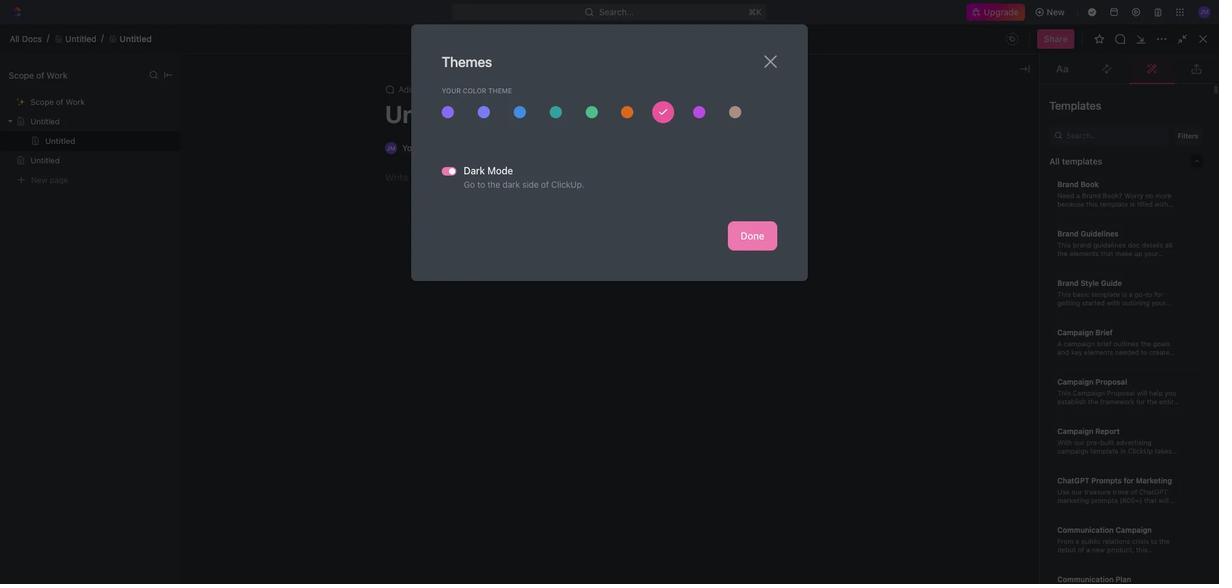 Task type: locate. For each thing, give the bounding box(es) containing it.
takes
[[1155, 447, 1173, 455]]

all docs
[[10, 33, 42, 44]]

to inside themes dialog
[[478, 179, 485, 190]]

scope of work
[[9, 70, 68, 80], [31, 97, 85, 107]]

of down 'campaign'
[[1074, 456, 1080, 464]]

communication
[[1058, 526, 1114, 535], [1058, 575, 1114, 585]]

campaign for campaign brief
[[1058, 328, 1094, 337]]

search docs
[[1101, 52, 1152, 62]]

mins inside 11 mins ago row
[[1006, 302, 1024, 313]]

all
[[10, 33, 20, 44], [1050, 156, 1060, 166]]

new inside button
[[1171, 52, 1189, 62]]

see
[[488, 103, 501, 112]]

0 horizontal spatial column header
[[197, 233, 211, 253]]

ago for 32 mins ago
[[1029, 259, 1044, 269]]

mins inside '2 mins ago' row
[[1003, 324, 1022, 335]]

communication up communication plan
[[1058, 526, 1114, 535]]

new for new page
[[31, 175, 48, 185]]

your
[[442, 87, 461, 95]]

11 mins ago
[[996, 302, 1041, 313]]

campaign for campaign report with our pre-built advertising campaign template in clickup takes care of choosing the kpis to monitor, so you don't have to waste time on it.
[[1058, 427, 1094, 436]]

communication for communication plan
[[1058, 575, 1114, 585]]

to right "have"
[[1116, 464, 1123, 472]]

space
[[53, 137, 77, 148]]

docs inside button
[[1131, 52, 1152, 62]]

1 horizontal spatial column header
[[891, 233, 988, 253]]

you right so
[[1067, 464, 1079, 472]]

campaign report with our pre-built advertising campaign template in clickup takes care of choosing the kpis to monitor, so you don't have to waste time on it.
[[1058, 427, 1177, 472]]

mins right 11
[[1006, 302, 1024, 313]]

the down in
[[1113, 456, 1124, 464]]

sidebar navigation
[[0, 43, 183, 585]]

1 horizontal spatial new
[[1047, 7, 1065, 17]]

the inside dialog
[[488, 179, 500, 190]]

communication for communication campaign
[[1058, 526, 1114, 535]]

theme
[[489, 87, 512, 95]]

ago down 29 mins ago
[[1027, 302, 1041, 313]]

mins right 29
[[1008, 281, 1027, 291]]

all for all templates
[[1050, 156, 1060, 166]]

to
[[533, 28, 541, 38], [478, 179, 485, 190], [1142, 456, 1148, 464], [1116, 464, 1123, 472]]

new
[[1047, 7, 1065, 17], [1171, 52, 1189, 62], [31, 175, 48, 185]]

clickup.
[[552, 179, 585, 190]]

tree containing team space
[[5, 112, 171, 547]]

0 horizontal spatial you
[[494, 28, 509, 38]]

with
[[1058, 439, 1073, 447]]

2 vertical spatial new
[[31, 175, 48, 185]]

column header
[[197, 233, 211, 253], [891, 233, 988, 253]]

of down all docs link
[[36, 70, 44, 80]]

business time image
[[635, 283, 643, 289]]

ago for 11 mins ago
[[1027, 302, 1041, 313]]

1 brand from the top
[[1058, 180, 1079, 189]]

search...
[[600, 7, 635, 17]]

projects link
[[37, 154, 137, 173]]

of inside campaign report with our pre-built advertising campaign template in clickup takes care of choosing the kpis to monitor, so you don't have to waste time on it.
[[1074, 456, 1080, 464]]

mins right 32
[[1008, 259, 1027, 269]]

you right do
[[494, 28, 509, 38]]

templates
[[1062, 156, 1103, 166]]

2 communication from the top
[[1058, 575, 1114, 585]]

7 row from the top
[[197, 429, 1205, 451]]

the down dark mode
[[488, 179, 500, 190]]

0 horizontal spatial the
[[488, 179, 500, 190]]

for
[[1124, 476, 1135, 486]]

new left doc at top right
[[1171, 52, 1189, 62]]

1 horizontal spatial the
[[1113, 456, 1124, 464]]

new up share
[[1047, 7, 1065, 17]]

0 horizontal spatial all
[[10, 33, 20, 44]]

4 row from the top
[[197, 363, 1205, 385]]

tree inside sidebar navigation
[[5, 112, 171, 547]]

ago down 11 mins ago
[[1024, 324, 1039, 335]]

dark
[[503, 179, 520, 190]]

2 row from the top
[[197, 275, 1205, 297]]

11
[[996, 302, 1003, 313]]

our
[[1075, 439, 1085, 447]]

guidelines
[[1081, 229, 1119, 238]]

style
[[1081, 279, 1100, 288]]

mode
[[488, 165, 513, 176]]

so
[[1058, 464, 1066, 472]]

0 vertical spatial all
[[10, 33, 20, 44]]

share
[[1044, 34, 1068, 44]]

2 column header from the left
[[891, 233, 988, 253]]

campaign left brief
[[1058, 328, 1094, 337]]

1 row from the top
[[197, 233, 1205, 253]]

campaign left proposal
[[1058, 378, 1094, 387]]

favorites up spaces
[[10, 77, 42, 86]]

0 horizontal spatial favorites
[[10, 77, 42, 86]]

brand for brand book
[[1058, 180, 1079, 189]]

mins inside 32 mins ago row
[[1008, 259, 1027, 269]]

0 vertical spatial the
[[488, 179, 500, 190]]

team
[[29, 137, 51, 148]]

campaign inside campaign report with our pre-built advertising campaign template in clickup takes care of choosing the kpis to monitor, so you don't have to waste time on it.
[[1058, 427, 1094, 436]]

0 vertical spatial communication
[[1058, 526, 1114, 535]]

hide
[[703, 28, 722, 38]]

scope of work up spaces
[[9, 70, 68, 80]]

all
[[503, 103, 511, 112]]

see all button
[[483, 100, 516, 115]]

1 horizontal spatial all
[[1050, 156, 1060, 166]]

row
[[197, 233, 1205, 253], [197, 275, 1205, 297], [197, 341, 1205, 363], [197, 363, 1205, 385], [197, 385, 1205, 407], [197, 407, 1205, 429], [197, 429, 1205, 451], [197, 451, 1205, 473], [197, 473, 1205, 494], [197, 494, 1205, 516]]

scope up spaces
[[9, 70, 34, 80]]

have
[[1099, 464, 1114, 472]]

ago down viewed
[[1029, 259, 1044, 269]]

campaign down the for
[[1116, 526, 1152, 535]]

guide
[[1102, 279, 1123, 288]]

comment
[[417, 84, 454, 95]]

cell
[[197, 253, 211, 275], [627, 253, 749, 275], [891, 253, 988, 275], [197, 275, 211, 297], [891, 275, 988, 297], [1184, 275, 1205, 297], [197, 297, 211, 319], [211, 297, 627, 319], [627, 297, 749, 319], [749, 297, 891, 319], [891, 297, 988, 319], [197, 319, 211, 341], [211, 319, 627, 341], [627, 319, 749, 341], [749, 319, 891, 341], [891, 319, 988, 341], [1184, 319, 1205, 341], [197, 341, 211, 363], [211, 341, 627, 363], [627, 341, 749, 363], [749, 341, 891, 363], [891, 341, 988, 363], [988, 341, 1086, 363], [1184, 341, 1205, 363], [197, 363, 211, 385], [211, 363, 627, 385], [627, 363, 749, 385], [749, 363, 891, 385], [891, 363, 988, 385], [988, 363, 1086, 385], [197, 385, 211, 407], [211, 385, 627, 407], [627, 385, 749, 407], [749, 385, 891, 407], [891, 385, 988, 407], [988, 385, 1086, 407], [1184, 385, 1205, 407], [197, 407, 211, 429], [211, 407, 627, 429], [627, 407, 749, 429], [749, 407, 891, 429], [891, 407, 988, 429], [988, 407, 1086, 429], [197, 429, 211, 451], [211, 429, 627, 451], [627, 429, 749, 451], [749, 429, 891, 451], [891, 429, 988, 451], [988, 429, 1086, 451], [1184, 429, 1205, 451], [197, 451, 211, 473], [211, 451, 627, 473], [627, 451, 749, 473], [749, 451, 891, 473], [891, 451, 988, 473], [988, 451, 1086, 473], [1184, 451, 1205, 473], [197, 473, 211, 494], [211, 473, 627, 494], [627, 473, 749, 494], [749, 473, 891, 494], [891, 473, 988, 494], [988, 473, 1086, 494], [1184, 473, 1205, 494], [197, 494, 211, 516], [211, 494, 627, 516], [627, 494, 749, 516], [749, 494, 891, 516], [891, 494, 988, 516], [988, 494, 1086, 516], [1184, 494, 1205, 516]]

1 vertical spatial the
[[1113, 456, 1124, 464]]

-
[[756, 281, 760, 291]]

0 vertical spatial brand
[[1058, 180, 1079, 189]]

brand left style
[[1058, 279, 1079, 288]]

brand left book
[[1058, 180, 1079, 189]]

agency management
[[646, 281, 730, 291]]

1 communication from the top
[[1058, 526, 1114, 535]]

0 vertical spatial work
[[47, 70, 68, 80]]

enable
[[670, 28, 697, 38]]

themes
[[442, 54, 492, 70]]

untitled
[[65, 33, 96, 44], [120, 33, 152, 44], [385, 100, 476, 128], [31, 117, 60, 126], [45, 136, 75, 146], [31, 156, 60, 165]]

0 vertical spatial favorites
[[10, 77, 42, 86]]

0 horizontal spatial docs
[[22, 33, 42, 44]]

work
[[47, 70, 68, 80], [66, 97, 85, 107]]

32 mins ago
[[996, 259, 1044, 269]]

scope of work down favorites button
[[31, 97, 85, 107]]

waste
[[1125, 464, 1143, 472]]

assigned
[[417, 215, 454, 225]]

mins inside row
[[1008, 281, 1027, 291]]

you
[[494, 28, 509, 38], [1067, 464, 1079, 472]]

ago for 2 mins ago
[[1024, 324, 1039, 335]]

team space
[[29, 137, 77, 148]]

this
[[724, 28, 739, 38]]

2 horizontal spatial new
[[1171, 52, 1189, 62]]

1 vertical spatial new
[[1171, 52, 1189, 62]]

campaign up "our"
[[1058, 427, 1094, 436]]

0 vertical spatial you
[[494, 28, 509, 38]]

1 horizontal spatial you
[[1067, 464, 1079, 472]]

10 row from the top
[[197, 494, 1205, 516]]

brand down search by name... text field
[[1058, 229, 1079, 238]]

mins
[[1008, 259, 1027, 269], [1008, 281, 1027, 291], [1006, 302, 1024, 313], [1003, 324, 1022, 335]]

scope
[[9, 70, 34, 80], [31, 97, 54, 107]]

brand guidelines
[[1058, 229, 1119, 238]]

communication left plan
[[1058, 575, 1114, 585]]

campaign
[[1058, 328, 1094, 337], [1058, 378, 1094, 387], [1058, 427, 1094, 436], [1116, 526, 1152, 535]]

tree
[[5, 112, 171, 547]]

mins for 2
[[1003, 324, 1022, 335]]

1 vertical spatial you
[[1067, 464, 1079, 472]]

brand book
[[1058, 180, 1099, 189]]

32 mins ago row
[[197, 252, 1205, 276]]

0 vertical spatial new
[[1047, 7, 1065, 17]]

new left page
[[31, 175, 48, 185]]

of right side
[[541, 179, 549, 190]]

choosing
[[1082, 456, 1111, 464]]

viewed
[[1014, 238, 1038, 248]]

go to the dark side of clickup.
[[464, 179, 585, 190]]

1 vertical spatial all
[[1050, 156, 1060, 166]]

mins right 2
[[1003, 324, 1022, 335]]

2 brand from the top
[[1058, 229, 1079, 238]]

1 horizontal spatial favorites
[[552, 102, 594, 113]]

to down clickup
[[1142, 456, 1148, 464]]

2 mins ago row
[[197, 319, 1205, 341]]

mins for 32
[[1008, 259, 1027, 269]]

0 horizontal spatial new
[[31, 175, 48, 185]]

prompts
[[1092, 476, 1122, 486]]

29 mins ago
[[996, 281, 1044, 291]]

ago for 29 mins ago
[[1029, 281, 1044, 291]]

new inside button
[[1047, 7, 1065, 17]]

it.
[[1171, 464, 1177, 472]]

all left 'templates'
[[1050, 156, 1060, 166]]

do
[[480, 28, 492, 38]]

2 mins ago
[[996, 324, 1039, 335]]

1 vertical spatial work
[[66, 97, 85, 107]]

brand
[[1058, 180, 1079, 189], [1058, 229, 1079, 238], [1058, 279, 1079, 288]]

0 vertical spatial scope
[[9, 70, 34, 80]]

all up favorites button
[[10, 33, 20, 44]]

favorites up project
[[552, 102, 594, 113]]

2 horizontal spatial docs
[[1131, 52, 1152, 62]]

3 brand from the top
[[1058, 279, 1079, 288]]

scope down favorites button
[[31, 97, 54, 107]]

2 vertical spatial brand
[[1058, 279, 1079, 288]]

to right the go
[[478, 179, 485, 190]]

color
[[463, 87, 487, 95]]

ago down the 32 mins ago
[[1029, 281, 1044, 291]]

team space link
[[29, 133, 168, 153]]

new page
[[31, 175, 68, 185]]

enable
[[543, 28, 570, 38]]

1 vertical spatial brand
[[1058, 229, 1079, 238]]

1 horizontal spatial docs
[[205, 52, 225, 62]]

communication plan
[[1058, 575, 1132, 585]]

table
[[197, 233, 1205, 516]]

1 vertical spatial communication
[[1058, 575, 1114, 585]]

proposal
[[1096, 378, 1128, 387]]



Task type: vqa. For each thing, say whether or not it's contained in the screenshot.
Favorites to the right
yes



Task type: describe. For each thing, give the bounding box(es) containing it.
1 vertical spatial scope of work
[[31, 97, 85, 107]]

8 row from the top
[[197, 451, 1205, 473]]

projects
[[37, 158, 69, 168]]

tags
[[756, 238, 773, 248]]

care
[[1058, 456, 1072, 464]]

campaign
[[1058, 447, 1089, 455]]

2
[[996, 324, 1001, 335]]

favorites button
[[5, 74, 47, 89]]

project notes link
[[547, 120, 855, 139]]

Search... text field
[[1057, 126, 1165, 145]]

brief
[[1096, 328, 1113, 337]]

template
[[1091, 447, 1119, 455]]

see all
[[488, 103, 511, 112]]

book
[[1081, 180, 1099, 189]]

docs for all docs
[[22, 33, 42, 44]]

table containing 32 mins ago
[[197, 233, 1205, 516]]

new doc
[[1171, 52, 1208, 62]]

to right want
[[533, 28, 541, 38]]

0 vertical spatial scope of work
[[9, 70, 68, 80]]

all templates
[[1050, 156, 1103, 166]]

date viewed button
[[988, 234, 1056, 253]]

doc
[[1191, 52, 1208, 62]]

side
[[523, 179, 539, 190]]

assigned button
[[414, 209, 457, 233]]

notes
[[599, 124, 622, 134]]

pre-
[[1087, 439, 1101, 447]]

row containing tags
[[197, 233, 1205, 253]]

29
[[996, 281, 1006, 291]]

management
[[678, 281, 730, 291]]

9 row from the top
[[197, 473, 1205, 494]]

1 column header from the left
[[197, 233, 211, 253]]

1 vertical spatial scope
[[31, 97, 54, 107]]

row containing agency management
[[197, 275, 1205, 297]]

new doc button
[[1164, 48, 1215, 67]]

brand style guide
[[1058, 279, 1123, 288]]

favorites inside button
[[10, 77, 42, 86]]

date
[[996, 238, 1012, 248]]

advertising
[[1117, 439, 1152, 447]]

done button
[[728, 222, 778, 251]]

marketing
[[1137, 476, 1173, 486]]

new for new doc
[[1171, 52, 1189, 62]]

32
[[996, 259, 1006, 269]]

upgrade link
[[967, 4, 1025, 21]]

add
[[399, 84, 414, 95]]

search
[[1101, 52, 1129, 62]]

do you want to enable browser notifications? enable hide this
[[480, 28, 739, 38]]

campaign for campaign proposal
[[1058, 378, 1094, 387]]

agency
[[646, 281, 676, 291]]

5 row from the top
[[197, 385, 1205, 407]]

browser
[[572, 28, 605, 38]]

new for new
[[1047, 7, 1065, 17]]

campaign proposal
[[1058, 378, 1128, 387]]

want
[[511, 28, 530, 38]]

date viewed
[[996, 238, 1038, 248]]

brand for brand guidelines
[[1058, 229, 1079, 238]]

project
[[569, 124, 597, 134]]

3 row from the top
[[197, 341, 1205, 363]]

report
[[1096, 427, 1120, 436]]

on
[[1161, 464, 1169, 472]]

11 mins ago row
[[197, 297, 1205, 319]]

project notes
[[569, 124, 622, 134]]

don't
[[1081, 464, 1098, 472]]

docs for search docs
[[1131, 52, 1152, 62]]

campaign brief
[[1058, 328, 1113, 337]]

of inside themes dialog
[[541, 179, 549, 190]]

themes dialog
[[411, 24, 808, 281]]

of right spaces
[[56, 97, 64, 107]]

time
[[1145, 464, 1159, 472]]

new button
[[1030, 2, 1073, 22]]

upgrade
[[984, 7, 1019, 17]]

6 row from the top
[[197, 407, 1205, 429]]

plan
[[1116, 575, 1132, 585]]

dark
[[464, 165, 485, 176]]

monitor,
[[1150, 456, 1176, 464]]

chatgpt prompts for marketing
[[1058, 476, 1173, 486]]

brand for brand style guide
[[1058, 279, 1079, 288]]

you inside campaign report with our pre-built advertising campaign template in clickup takes care of choosing the kpis to monitor, so you don't have to waste time on it.
[[1067, 464, 1079, 472]]

go
[[464, 179, 475, 190]]

mins for 29
[[1008, 281, 1027, 291]]

the inside campaign report with our pre-built advertising campaign template in clickup takes care of choosing the kpis to monitor, so you don't have to waste time on it.
[[1113, 456, 1124, 464]]

notifications?
[[607, 28, 662, 38]]

all for all docs
[[10, 33, 20, 44]]

⌘k
[[749, 7, 762, 17]]

chatgpt
[[1058, 476, 1090, 486]]

your color theme
[[442, 87, 512, 95]]

clickup
[[1129, 447, 1153, 455]]

in
[[1121, 447, 1127, 455]]

all docs link
[[10, 33, 42, 44]]

mins for 11
[[1006, 302, 1024, 313]]

done
[[741, 231, 765, 242]]

dark mode
[[464, 165, 513, 176]]

Search by name... text field
[[1011, 209, 1165, 228]]

communication campaign
[[1058, 526, 1152, 535]]

templates
[[1050, 100, 1102, 112]]

page
[[50, 175, 68, 185]]

add comment
[[399, 84, 454, 95]]

sharing
[[1093, 238, 1120, 248]]

1 vertical spatial favorites
[[552, 102, 594, 113]]



